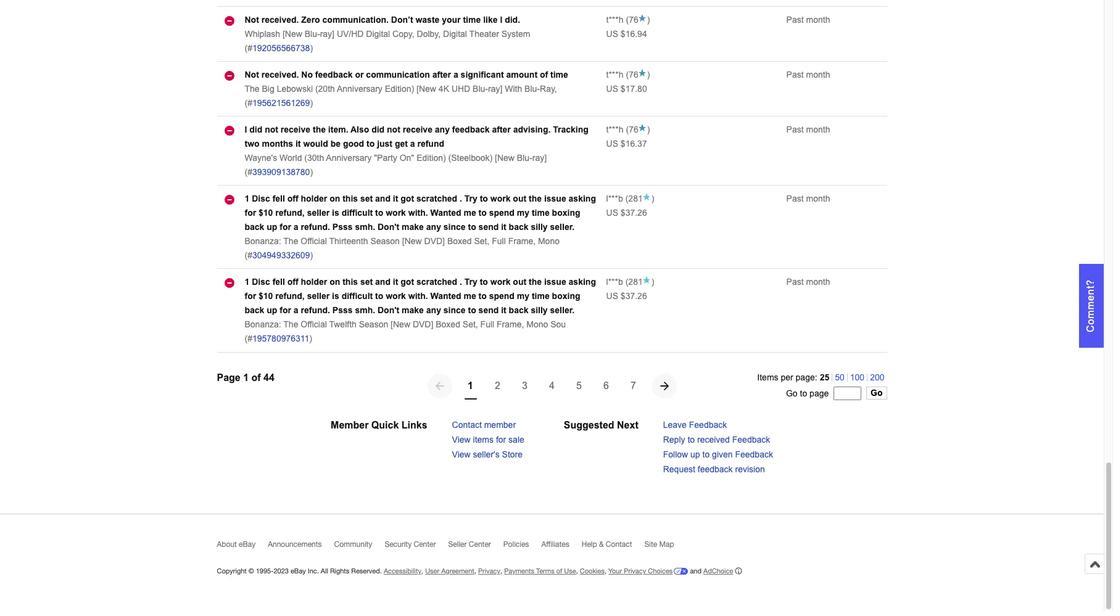 Task type: describe. For each thing, give the bounding box(es) containing it.
community
[[334, 541, 372, 549]]

seller's
[[473, 450, 500, 460]]

ray] inside whiplash [new blu-ray] uv/hd digital copy, dolby, digital theater system (#
[[320, 29, 335, 39]]

1 not from the left
[[265, 125, 278, 135]]

2 digital from the left
[[443, 29, 467, 39]]

items
[[757, 373, 779, 383]]

on for twelfth
[[330, 277, 340, 287]]

zero
[[301, 15, 320, 25]]

not for not received.  zero communication.  don't waste your time like i did.
[[245, 15, 259, 25]]

difficult for twelfth
[[342, 291, 373, 301]]

2 did from the left
[[372, 125, 385, 135]]

request
[[663, 465, 695, 475]]

boxing for bonanza: the official thirteenth season [new dvd] boxed set, full frame, mono (#
[[552, 208, 580, 218]]

terms
[[536, 568, 555, 575]]

don't for twelfth
[[378, 306, 399, 315]]

announcements
[[268, 541, 322, 549]]

1 digital from the left
[[366, 29, 390, 39]]

request feedback revision link
[[663, 465, 765, 475]]

1 disc fell off holder on this set and it got scratched . try to work out the issue asking for $10 refund, seller is difficult to work with. wanted me to spend my time boxing back up for a refund. psss smh. don't make any since to send it back silly seller. for twelfth
[[245, 277, 596, 315]]

scratched for twelfth
[[417, 277, 457, 287]]

boxing for bonanza: the official twelfth season [new dvd] boxed set, full frame, mono sou (#
[[552, 291, 580, 301]]

t***h for $16.94
[[606, 15, 624, 25]]

for up 304949332609 )
[[280, 222, 291, 232]]

center for security center
[[414, 541, 436, 549]]

page 1 of 44
[[217, 373, 275, 383]]

refund, for 304949332609
[[275, 208, 305, 218]]

contact member view items for sale view seller's store
[[452, 420, 524, 460]]

seller for thirteenth
[[307, 208, 330, 218]]

use
[[564, 568, 576, 575]]

whiplash [new blu-ray] uv/hd digital copy, dolby, digital theater system (#
[[245, 29, 530, 53]]

(20th
[[315, 84, 335, 94]]

i did not receive the item.  also did not receive any feedback after advising.  tracking two months it would be good to just get a refund
[[245, 125, 589, 149]]

past month for bonanza: the official thirteenth season [new dvd] boxed set, full frame, mono (#
[[787, 194, 830, 204]]

( 76 for $16.94
[[624, 15, 639, 25]]

suggested
[[564, 420, 614, 431]]

follow up to given feedback link
[[663, 450, 773, 460]]

edition) inside the big lebowski (20th anniversary edition) [new 4k uhd blu-ray] with blu-ray, (#
[[385, 84, 414, 94]]

try for bonanza: the official thirteenth season [new dvd] boxed set, full frame, mono (#
[[465, 194, 478, 204]]

on"
[[400, 153, 414, 163]]

1 disc fell off holder on this set and it got scratched . try to work out the issue asking for $10 refund, seller is difficult to work with. wanted me to spend my time boxing back up for a refund. psss smh. don't make any since to send it back silly seller. element for twelfth
[[245, 277, 596, 315]]

2 , from the left
[[474, 568, 476, 575]]

silly for bonanza: the official twelfth season [new dvd] boxed set, full frame, mono sou (#
[[531, 306, 548, 315]]

$16.94
[[621, 29, 647, 39]]

( for the big lebowski (20th anniversary edition) [new 4k uhd blu-ray] with blu-ray, (#
[[626, 70, 629, 80]]

season for twelfth
[[359, 320, 388, 330]]

feedback left by buyer. element for whiplash [new blu-ray] uv/hd digital copy, dolby, digital theater system (#
[[606, 15, 624, 25]]

( 281 for bonanza: the official twelfth season [new dvd] boxed set, full frame, mono sou (#
[[623, 277, 643, 287]]

t***h for $16.37
[[606, 125, 624, 135]]

full for bonanza: the official twelfth season [new dvd] boxed set, full frame, mono sou (#
[[481, 320, 494, 330]]

up for bonanza: the official twelfth season [new dvd] boxed set, full frame, mono sou (#
[[267, 306, 277, 315]]

lebowski
[[277, 84, 313, 94]]

items
[[473, 435, 494, 445]]

user agreement link
[[425, 568, 474, 575]]

your
[[609, 568, 622, 575]]

2 view from the top
[[452, 450, 471, 460]]

us for bonanza: the official thirteenth season [new dvd] boxed set, full frame, mono (#
[[606, 208, 618, 218]]

holder for twelfth
[[301, 277, 327, 287]]

blu- down the "amount"
[[525, 84, 540, 94]]

issue for bonanza: the official thirteenth season [new dvd] boxed set, full frame, mono (#
[[544, 194, 566, 204]]

copy,
[[393, 29, 415, 39]]

about ebay
[[217, 541, 256, 549]]

4k
[[439, 84, 449, 94]]

items per page: 25 50 100 200
[[757, 373, 885, 383]]

50
[[835, 373, 845, 383]]

help & contact link
[[582, 541, 645, 555]]

map
[[659, 541, 674, 549]]

i did not receive the item.  also did not receive any feedback after advising.  tracking two months it would be good to just get a refund element
[[245, 125, 589, 149]]

5
[[576, 381, 582, 391]]

uv/hd
[[337, 29, 364, 39]]

view items for sale link
[[452, 435, 524, 445]]

anniversary inside the big lebowski (20th anniversary edition) [new 4k uhd blu-ray] with blu-ray, (#
[[337, 84, 383, 94]]

$10 for bonanza: the official twelfth season [new dvd] boxed set, full frame, mono sou (#
[[259, 291, 273, 301]]

blu- inside whiplash [new blu-ray] uv/hd digital copy, dolby, digital theater system (#
[[305, 29, 320, 39]]

3 button
[[511, 373, 538, 400]]

go for go to page
[[786, 388, 798, 398]]

received
[[697, 435, 730, 445]]

the big lebowski (20th anniversary edition) [new 4k uhd blu-ray] with blu-ray, (#
[[245, 84, 557, 108]]

(steelbook)
[[448, 153, 493, 163]]

center for seller center
[[469, 541, 491, 549]]

is for twelfth
[[332, 291, 339, 301]]

a up 195780976311 )
[[294, 306, 298, 315]]

system
[[502, 29, 530, 39]]

received. for big
[[261, 70, 299, 80]]

44
[[264, 373, 275, 383]]

silly for bonanza: the official thirteenth season [new dvd] boxed set, full frame, mono (#
[[531, 222, 548, 232]]

us $16.37
[[606, 139, 647, 149]]

fell for bonanza: the official twelfth season [new dvd] boxed set, full frame, mono sou (#
[[273, 277, 285, 287]]

or
[[355, 70, 364, 80]]

ray,
[[540, 84, 557, 94]]

(# inside the big lebowski (20th anniversary edition) [new 4k uhd blu-ray] with blu-ray, (#
[[245, 98, 252, 108]]

mono for bonanza: the official twelfth season [new dvd] boxed set, full frame, mono sou (#
[[527, 320, 548, 330]]

6
[[604, 381, 609, 391]]

revision
[[735, 465, 765, 475]]

would
[[303, 139, 328, 149]]

good
[[343, 139, 364, 149]]

a inside i did not receive the item.  also did not receive any feedback after advising.  tracking two months it would be good to just get a refund
[[410, 139, 415, 149]]

200
[[870, 373, 885, 383]]

feedback left by buyer. element for the big lebowski (20th anniversary edition) [new 4k uhd blu-ray] with blu-ray, (#
[[606, 70, 624, 80]]

me for bonanza: the official thirteenth season [new dvd] boxed set, full frame, mono (#
[[464, 208, 476, 218]]

comment? link
[[1079, 264, 1104, 348]]

theater
[[469, 29, 499, 39]]

seller. for bonanza: the official twelfth season [new dvd] boxed set, full frame, mono sou (#
[[550, 306, 575, 315]]

281 for bonanza: the official thirteenth season [new dvd] boxed set, full frame, mono (#
[[628, 194, 643, 204]]

asking for bonanza: the official thirteenth season [new dvd] boxed set, full frame, mono (#
[[569, 194, 596, 204]]

1 horizontal spatial of
[[540, 70, 548, 80]]

for down 304949332609 'link'
[[245, 291, 256, 301]]

fell for bonanza: the official thirteenth season [new dvd] boxed set, full frame, mono (#
[[273, 194, 285, 204]]

( 76 for $17.80
[[624, 70, 639, 80]]

2 privacy from the left
[[624, 568, 646, 575]]

your privacy choices link
[[609, 568, 688, 575]]

item.
[[328, 125, 348, 135]]

seller center
[[448, 541, 491, 549]]

bonanza: the official thirteenth season [new dvd] boxed set, full frame, mono (#
[[245, 236, 560, 261]]

edition) inside wayne's world (30th anniversary "party on" edition) (steelbook) [new blu-ray] (#
[[417, 153, 446, 163]]

accessibility link
[[384, 568, 422, 575]]

past month element for whiplash [new blu-ray] uv/hd digital copy, dolby, digital theater system (#
[[787, 15, 830, 25]]

5 , from the left
[[605, 568, 607, 575]]

store
[[502, 450, 523, 460]]

refund
[[417, 139, 444, 149]]

page
[[810, 388, 829, 398]]

393909138780 )
[[252, 167, 313, 177]]

(# inside whiplash [new blu-ray] uv/hd digital copy, dolby, digital theater system (#
[[245, 43, 252, 53]]

a up the uhd
[[454, 70, 458, 80]]

[new inside whiplash [new blu-ray] uv/hd digital copy, dolby, digital theater system (#
[[283, 29, 302, 39]]

try for bonanza: the official twelfth season [new dvd] boxed set, full frame, mono sou (#
[[465, 277, 478, 287]]

2 vertical spatial feedback
[[735, 450, 773, 460]]

links
[[402, 420, 427, 431]]

past month for bonanza: the official twelfth season [new dvd] boxed set, full frame, mono sou (#
[[787, 277, 830, 287]]

[new inside the big lebowski (20th anniversary edition) [new 4k uhd blu-ray] with blu-ray, (#
[[417, 84, 436, 94]]

big
[[262, 84, 274, 94]]

seller center link
[[448, 541, 503, 555]]

(30th
[[304, 153, 324, 163]]

281 for bonanza: the official twelfth season [new dvd] boxed set, full frame, mono sou (#
[[628, 277, 643, 287]]

1 vertical spatial of
[[252, 373, 261, 383]]

copyright © 1995-2023 ebay inc. all rights reserved. accessibility , user agreement , privacy , payments terms of use , cookies , your privacy choices
[[217, 568, 673, 575]]

any for thirteenth
[[426, 222, 441, 232]]

0 vertical spatial after
[[432, 70, 451, 80]]

help
[[582, 541, 597, 549]]

security center
[[385, 541, 436, 549]]

navigation inside main content
[[427, 373, 677, 400]]

t***h for $17.80
[[606, 70, 624, 80]]

us $16.94
[[606, 29, 647, 39]]

. for thirteenth
[[460, 194, 462, 204]]

195621561269
[[252, 98, 310, 108]]

1 did from the left
[[249, 125, 262, 135]]

amount
[[506, 70, 538, 80]]

&
[[599, 541, 604, 549]]

0 horizontal spatial ebay
[[239, 541, 256, 549]]

us $37.26 for bonanza: the official twelfth season [new dvd] boxed set, full frame, mono sou (#
[[606, 291, 647, 301]]

adchoice
[[704, 568, 733, 575]]

sale
[[509, 435, 524, 445]]

uhd
[[452, 84, 470, 94]]

1 privacy from the left
[[478, 568, 501, 575]]

200 button
[[867, 373, 887, 383]]

2 vertical spatial of
[[556, 568, 562, 575]]

go to page
[[786, 388, 829, 398]]

not received.  zero communication.  don't waste your time like i did. element
[[245, 15, 520, 25]]

refund, for 195780976311
[[275, 291, 305, 301]]

1 disc fell off holder on this set and it got scratched . try to work out the issue asking for $10 refund, seller is difficult to work with. wanted me to spend my time boxing back up for a refund. psss smh. don't make any since to send it back silly seller. for thirteenth
[[245, 194, 596, 232]]

the inside i did not receive the item.  also did not receive any feedback after advising.  tracking two months it would be good to just get a refund
[[313, 125, 326, 135]]

192056566738
[[252, 43, 310, 53]]

50 button
[[832, 373, 847, 383]]

psss for thirteenth
[[333, 222, 353, 232]]

page
[[217, 373, 241, 383]]

195621561269 link
[[252, 98, 310, 108]]

and for thirteenth
[[375, 194, 391, 204]]

195780976311 )
[[252, 334, 312, 344]]

boxed for thirteenth
[[447, 236, 472, 246]]

announcements link
[[268, 541, 334, 555]]

$10 for bonanza: the official thirteenth season [new dvd] boxed set, full frame, mono (#
[[259, 208, 273, 218]]

with. for thirteenth
[[408, 208, 428, 218]]

communication.
[[322, 15, 389, 25]]

past for bonanza: the official twelfth season [new dvd] boxed set, full frame, mono sou (#
[[787, 277, 804, 287]]

the for bonanza: the official thirteenth season [new dvd] boxed set, full frame, mono (#
[[283, 236, 298, 246]]

whiplash
[[245, 29, 280, 39]]

ray] for the big lebowski (20th anniversary edition) [new 4k uhd blu-ray] with blu-ray, (#
[[488, 84, 503, 94]]

bonanza: for 304949332609
[[245, 236, 281, 246]]

privacy link
[[478, 568, 501, 575]]

( for whiplash [new blu-ray] uv/hd digital copy, dolby, digital theater system (#
[[626, 15, 629, 25]]

and adchoice
[[688, 568, 733, 575]]

twelfth
[[329, 320, 357, 330]]

[new inside bonanza: the official thirteenth season [new dvd] boxed set, full frame, mono (#
[[402, 236, 422, 246]]

0 vertical spatial feedback
[[689, 420, 727, 430]]

your
[[442, 15, 461, 25]]

up for bonanza: the official thirteenth season [new dvd] boxed set, full frame, mono (#
[[267, 222, 277, 232]]

blu- down the significant
[[473, 84, 488, 94]]

next
[[617, 420, 639, 431]]

refund. for thirteenth
[[301, 222, 330, 232]]

smh. for twelfth
[[355, 306, 375, 315]]

disc for bonanza: the official twelfth season [new dvd] boxed set, full frame, mono sou (#
[[252, 277, 270, 287]]

2 receive from the left
[[403, 125, 433, 135]]

set for twelfth
[[360, 277, 373, 287]]



Task type: vqa. For each thing, say whether or not it's contained in the screenshot.


Task type: locate. For each thing, give the bounding box(es) containing it.
scratched for thirteenth
[[417, 194, 457, 204]]

0 vertical spatial mono
[[538, 236, 560, 246]]

2 past month from the top
[[787, 70, 830, 80]]

1 horizontal spatial ray]
[[488, 84, 503, 94]]

past month for whiplash [new blu-ray] uv/hd digital copy, dolby, digital theater system (#
[[787, 15, 830, 25]]

0 vertical spatial ( 281
[[623, 194, 643, 204]]

1 horizontal spatial feedback
[[452, 125, 490, 135]]

suggested next
[[564, 420, 639, 431]]

1 vertical spatial contact
[[606, 541, 632, 549]]

dvd]
[[424, 236, 445, 246], [413, 320, 433, 330]]

go inside button
[[871, 388, 883, 398]]

frame, inside bonanza: the official twelfth season [new dvd] boxed set, full frame, mono sou (#
[[497, 320, 524, 330]]

set, inside bonanza: the official twelfth season [new dvd] boxed set, full frame, mono sou (#
[[463, 320, 478, 330]]

refund,
[[275, 208, 305, 218], [275, 291, 305, 301]]

1 got from the top
[[401, 194, 414, 204]]

not down 192056566738
[[245, 70, 259, 80]]

1 vertical spatial the
[[283, 236, 298, 246]]

full for bonanza: the official thirteenth season [new dvd] boxed set, full frame, mono (#
[[492, 236, 506, 246]]

feedback inside i did not receive the item.  also did not receive any feedback after advising.  tracking two months it would be good to just get a refund
[[452, 125, 490, 135]]

2 horizontal spatial of
[[556, 568, 562, 575]]

0 vertical spatial me
[[464, 208, 476, 218]]

this for twelfth
[[343, 277, 358, 287]]

1 vertical spatial anniversary
[[326, 153, 372, 163]]

anniversary inside wayne's world (30th anniversary "party on" edition) (steelbook) [new blu-ray] (#
[[326, 153, 372, 163]]

1 vertical spatial disc
[[252, 277, 270, 287]]

1 official from the top
[[301, 236, 327, 246]]

1 $10 from the top
[[259, 208, 273, 218]]

2 try from the top
[[465, 277, 478, 287]]

1 vertical spatial l***b
[[606, 277, 623, 287]]

did up two
[[249, 125, 262, 135]]

on up thirteenth
[[330, 194, 340, 204]]

1 holder from the top
[[301, 194, 327, 204]]

2 t***h from the top
[[606, 70, 624, 80]]

3 feedback left by buyer. element from the top
[[606, 125, 624, 135]]

( for bonanza: the official thirteenth season [new dvd] boxed set, full frame, mono (#
[[626, 194, 628, 204]]

inc.
[[308, 568, 319, 575]]

spend for bonanza: the official thirteenth season [new dvd] boxed set, full frame, mono (#
[[489, 208, 515, 218]]

blu- inside wayne's world (30th anniversary "party on" edition) (steelbook) [new blu-ray] (#
[[517, 153, 532, 163]]

1 disc fell off holder on this set and it got scratched . try to work out the issue asking for $10 refund, seller is difficult to work with. wanted me to spend my time boxing back up for a refund. psss smh. don't make any since to send it back silly seller. element
[[245, 194, 596, 232], [245, 277, 596, 315]]

blu-
[[305, 29, 320, 39], [473, 84, 488, 94], [525, 84, 540, 94], [517, 153, 532, 163]]

feedback up (20th
[[315, 70, 353, 80]]

about ebay link
[[217, 541, 268, 555]]

1 since from the top
[[444, 222, 466, 232]]

1 vertical spatial spend
[[489, 291, 515, 301]]

smh. up thirteenth
[[355, 222, 375, 232]]

feedback left by buyer. element
[[606, 15, 624, 25], [606, 70, 624, 80], [606, 125, 624, 135], [606, 194, 623, 204], [606, 277, 623, 287]]

3 month from the top
[[806, 125, 830, 135]]

2 vertical spatial feedback
[[698, 465, 733, 475]]

0 horizontal spatial feedback
[[315, 70, 353, 80]]

of left 44
[[252, 373, 261, 383]]

of left the use
[[556, 568, 562, 575]]

( for bonanza: the official twelfth season [new dvd] boxed set, full frame, mono sou (#
[[626, 277, 628, 287]]

0 vertical spatial bonanza:
[[245, 236, 281, 246]]

refund, down 393909138780 )
[[275, 208, 305, 218]]

2 refund. from the top
[[301, 306, 330, 315]]

ebay left inc.
[[291, 568, 306, 575]]

any inside i did not receive the item.  also did not receive any feedback after advising.  tracking two months it would be good to just get a refund
[[435, 125, 450, 135]]

ebay right the about
[[239, 541, 256, 549]]

up up 304949332609
[[267, 222, 277, 232]]

76 up $17.80
[[629, 70, 639, 80]]

1 vertical spatial ebay
[[291, 568, 306, 575]]

0 vertical spatial t***h
[[606, 15, 624, 25]]

set, for bonanza: the official twelfth season [new dvd] boxed set, full frame, mono sou (#
[[463, 320, 478, 330]]

center right security
[[414, 541, 436, 549]]

0 vertical spatial smh.
[[355, 222, 375, 232]]

1 past from the top
[[787, 15, 804, 25]]

got down bonanza: the official thirteenth season [new dvd] boxed set, full frame, mono (#
[[401, 277, 414, 287]]

4 past month from the top
[[787, 194, 830, 204]]

edition) down refund
[[417, 153, 446, 163]]

boxed inside bonanza: the official thirteenth season [new dvd] boxed set, full frame, mono (#
[[447, 236, 472, 246]]

bonanza: inside bonanza: the official thirteenth season [new dvd] boxed set, full frame, mono (#
[[245, 236, 281, 246]]

393909138780
[[252, 167, 310, 177]]

for down 393909138780
[[245, 208, 256, 218]]

(#
[[245, 43, 252, 53], [245, 98, 252, 108], [245, 167, 252, 177], [245, 251, 252, 261], [245, 334, 252, 344]]

this
[[343, 194, 358, 204], [343, 277, 358, 287]]

two
[[245, 139, 260, 149]]

1 us from the top
[[606, 29, 618, 39]]

2 smh. from the top
[[355, 306, 375, 315]]

0 horizontal spatial center
[[414, 541, 436, 549]]

a right get
[[410, 139, 415, 149]]

1 past month from the top
[[787, 15, 830, 25]]

season inside bonanza: the official twelfth season [new dvd] boxed set, full frame, mono sou (#
[[359, 320, 388, 330]]

2 l***b from the top
[[606, 277, 623, 287]]

scratched down bonanza: the official thirteenth season [new dvd] boxed set, full frame, mono (#
[[417, 277, 457, 287]]

frame, inside bonanza: the official thirteenth season [new dvd] boxed set, full frame, mono (#
[[508, 236, 536, 246]]

1 vertical spatial ( 281
[[623, 277, 643, 287]]

months
[[262, 139, 293, 149]]

2 281 from the top
[[628, 277, 643, 287]]

0 vertical spatial ebay
[[239, 541, 256, 549]]

full inside bonanza: the official thirteenth season [new dvd] boxed set, full frame, mono (#
[[492, 236, 506, 246]]

0 vertical spatial ray]
[[320, 29, 335, 39]]

1 $37.26 from the top
[[621, 208, 647, 218]]

the inside the big lebowski (20th anniversary edition) [new 4k uhd blu-ray] with blu-ray, (#
[[245, 84, 260, 94]]

5 (# from the top
[[245, 334, 252, 344]]

1 horizontal spatial i
[[500, 15, 503, 25]]

past for wayne's world (30th anniversary "party on" edition) (steelbook) [new blu-ray] (#
[[787, 125, 804, 135]]

affiliates
[[541, 541, 569, 549]]

1
[[245, 194, 250, 204], [245, 277, 250, 287], [243, 373, 249, 383], [468, 381, 473, 391]]

seller
[[448, 541, 467, 549]]

2 asking from the top
[[569, 277, 596, 287]]

1 , from the left
[[422, 568, 423, 575]]

view left seller's
[[452, 450, 471, 460]]

2 refund, from the top
[[275, 291, 305, 301]]

195621561269 )
[[252, 98, 313, 108]]

0 vertical spatial contact
[[452, 420, 482, 430]]

1 vertical spatial set
[[360, 277, 373, 287]]

0 vertical spatial the
[[313, 125, 326, 135]]

0 vertical spatial any
[[435, 125, 450, 135]]

1 vertical spatial issue
[[544, 277, 566, 287]]

4 button
[[538, 373, 566, 400]]

ray] down zero
[[320, 29, 335, 39]]

got for twelfth
[[401, 277, 414, 287]]

1 vertical spatial boxing
[[552, 291, 580, 301]]

got for thirteenth
[[401, 194, 414, 204]]

2 feedback left by buyer. element from the top
[[606, 70, 624, 80]]

past for whiplash [new blu-ray] uv/hd digital copy, dolby, digital theater system (#
[[787, 15, 804, 25]]

seller up thirteenth
[[307, 208, 330, 218]]

1 vertical spatial received.
[[261, 70, 299, 80]]

1 vertical spatial the
[[529, 194, 542, 204]]

wayne's
[[245, 153, 277, 163]]

navigation
[[427, 373, 677, 400]]

official inside bonanza: the official thirteenth season [new dvd] boxed set, full frame, mono (#
[[301, 236, 327, 246]]

not up whiplash at the left of page
[[245, 15, 259, 25]]

reply
[[663, 435, 685, 445]]

us for wayne's world (30th anniversary "party on" edition) (steelbook) [new blu-ray] (#
[[606, 139, 618, 149]]

304949332609
[[252, 251, 310, 261]]

of up ray, on the top of page
[[540, 70, 548, 80]]

2 bonanza: from the top
[[245, 320, 281, 330]]

1 vertical spatial edition)
[[417, 153, 446, 163]]

choices
[[648, 568, 673, 575]]

on down thirteenth
[[330, 277, 340, 287]]

contact inside contact member view items for sale view seller's store
[[452, 420, 482, 430]]

0 vertical spatial not
[[245, 15, 259, 25]]

community link
[[334, 541, 385, 555]]

t***h up us $17.80
[[606, 70, 624, 80]]

1 vertical spatial me
[[464, 291, 476, 301]]

the for bonanza: the official twelfth season [new dvd] boxed set, full frame, mono sou (#
[[283, 320, 298, 330]]

[new inside wayne's world (30th anniversary "party on" edition) (steelbook) [new blu-ray] (#
[[495, 153, 515, 163]]

1 out from the top
[[513, 194, 527, 204]]

past month element for bonanza: the official twelfth season [new dvd] boxed set, full frame, mono sou (#
[[787, 277, 830, 287]]

disc down 304949332609 'link'
[[252, 277, 270, 287]]

official for 304949332609 )
[[301, 236, 327, 246]]

1 vertical spatial us $37.26
[[606, 291, 647, 301]]

ray] for wayne's world (30th anniversary "party on" edition) (steelbook) [new blu-ray] (#
[[532, 153, 547, 163]]

and down bonanza: the official thirteenth season [new dvd] boxed set, full frame, mono (#
[[375, 277, 391, 287]]

set, for bonanza: the official thirteenth season [new dvd] boxed set, full frame, mono (#
[[474, 236, 490, 246]]

2 make from the top
[[402, 306, 424, 315]]

the
[[245, 84, 260, 94], [283, 236, 298, 246], [283, 320, 298, 330]]

since
[[444, 222, 466, 232], [444, 306, 466, 315]]

of
[[540, 70, 548, 80], [252, 373, 261, 383], [556, 568, 562, 575]]

any up bonanza: the official thirteenth season [new dvd] boxed set, full frame, mono (#
[[426, 222, 441, 232]]

3 (# from the top
[[245, 167, 252, 177]]

1 vertical spatial not
[[245, 70, 259, 80]]

0 vertical spatial send
[[479, 222, 499, 232]]

1 vertical spatial is
[[332, 291, 339, 301]]

blu- down "advising."
[[517, 153, 532, 163]]

2 since from the top
[[444, 306, 466, 315]]

official up 304949332609 )
[[301, 236, 327, 246]]

2 button
[[484, 373, 511, 400]]

1 vertical spatial scratched
[[417, 277, 457, 287]]

blu- down zero
[[305, 29, 320, 39]]

1 seller. from the top
[[550, 222, 575, 232]]

go for go
[[871, 388, 883, 398]]

t***h up us $16.37
[[606, 125, 624, 135]]

and
[[375, 194, 391, 204], [375, 277, 391, 287], [690, 568, 702, 575]]

6 button
[[593, 373, 620, 400]]

past month element
[[787, 15, 830, 25], [787, 70, 830, 80], [787, 125, 830, 135], [787, 194, 830, 204], [787, 277, 830, 287]]

1 psss from the top
[[333, 222, 353, 232]]

go down per
[[786, 388, 798, 398]]

0 vertical spatial view
[[452, 435, 471, 445]]

difficult up the twelfth
[[342, 291, 373, 301]]

( 76 up $16.94
[[624, 15, 639, 25]]

any
[[435, 125, 450, 135], [426, 222, 441, 232], [426, 306, 441, 315]]

the for bonanza: the official thirteenth season [new dvd] boxed set, full frame, mono (#
[[529, 194, 542, 204]]

since up bonanza: the official twelfth season [new dvd] boxed set, full frame, mono sou (#
[[444, 306, 466, 315]]

ray]
[[320, 29, 335, 39], [488, 84, 503, 94], [532, 153, 547, 163]]

1 refund, from the top
[[275, 208, 305, 218]]

1 vertical spatial send
[[479, 306, 499, 315]]

1 ( 76 from the top
[[624, 15, 639, 25]]

psss up the twelfth
[[333, 306, 353, 315]]

privacy down seller center link
[[478, 568, 501, 575]]

frame, for bonanza: the official twelfth season [new dvd] boxed set, full frame, mono sou (#
[[497, 320, 524, 330]]

and down wayne's world (30th anniversary "party on" edition) (steelbook) [new blu-ray] (#
[[375, 194, 391, 204]]

not up get
[[387, 125, 400, 135]]

2 scratched from the top
[[417, 277, 457, 287]]

page:
[[796, 373, 818, 383]]

center right seller
[[469, 541, 491, 549]]

it inside i did not receive the item.  also did not receive any feedback after advising.  tracking two months it would be good to just get a refund
[[296, 139, 301, 149]]

to inside i did not receive the item.  also did not receive any feedback after advising.  tracking two months it would be good to just get a refund
[[367, 139, 375, 149]]

2 not from the top
[[245, 70, 259, 80]]

2 vertical spatial 76
[[629, 125, 639, 135]]

season right thirteenth
[[371, 236, 400, 246]]

1995-
[[256, 568, 274, 575]]

4 past month element from the top
[[787, 194, 830, 204]]

after inside i did not receive the item.  also did not receive any feedback after advising.  tracking two months it would be good to just get a refund
[[492, 125, 511, 135]]

don't up bonanza: the official thirteenth season [new dvd] boxed set, full frame, mono (#
[[378, 222, 399, 232]]

0 vertical spatial since
[[444, 222, 466, 232]]

feedback up (steelbook)
[[452, 125, 490, 135]]

0 horizontal spatial did
[[249, 125, 262, 135]]

off for twelfth
[[287, 277, 298, 287]]

2 not from the left
[[387, 125, 400, 135]]

(# inside bonanza: the official twelfth season [new dvd] boxed set, full frame, mono sou (#
[[245, 334, 252, 344]]

ray] inside wayne's world (30th anniversary "party on" edition) (steelbook) [new blu-ray] (#
[[532, 153, 547, 163]]

edition) down communication
[[385, 84, 414, 94]]

us for the big lebowski (20th anniversary edition) [new 4k uhd blu-ray] with blu-ray, (#
[[606, 84, 618, 94]]

copyright
[[217, 568, 247, 575]]

1 disc fell off holder on this set and it got scratched . try to work out the issue asking for $10 refund, seller is difficult to work with. wanted me to spend my time boxing back up for a refund. psss smh. don't make any since to send it back silly seller. element up bonanza: the official thirteenth season [new dvd] boxed set, full frame, mono (#
[[245, 194, 596, 232]]

2 past from the top
[[787, 70, 804, 80]]

make
[[402, 222, 424, 232], [402, 306, 424, 315]]

feedback left by buyer. element for bonanza: the official twelfth season [new dvd] boxed set, full frame, mono sou (#
[[606, 277, 623, 287]]

1 view from the top
[[452, 435, 471, 445]]

76 for $16.37
[[629, 125, 639, 135]]

fell down 304949332609 'link'
[[273, 277, 285, 287]]

is up thirteenth
[[332, 208, 339, 218]]

received. up the "big" on the left top of page
[[261, 70, 299, 80]]

past month element for the big lebowski (20th anniversary edition) [new 4k uhd blu-ray] with blu-ray, (#
[[787, 70, 830, 80]]

out
[[513, 194, 527, 204], [513, 277, 527, 287]]

the up 195780976311 )
[[283, 320, 298, 330]]

make up bonanza: the official twelfth season [new dvd] boxed set, full frame, mono sou (#
[[402, 306, 424, 315]]

1 vertical spatial seller
[[307, 291, 330, 301]]

2 vertical spatial up
[[691, 450, 700, 460]]

per
[[781, 373, 793, 383]]

2 got from the top
[[401, 277, 414, 287]]

4 month from the top
[[806, 194, 830, 204]]

1 make from the top
[[402, 222, 424, 232]]

out for bonanza: the official twelfth season [new dvd] boxed set, full frame, mono sou (#
[[513, 277, 527, 287]]

0 horizontal spatial after
[[432, 70, 451, 80]]

my for bonanza: the official twelfth season [new dvd] boxed set, full frame, mono sou (#
[[517, 291, 530, 301]]

1 vertical spatial feedback
[[732, 435, 770, 445]]

refund, down 304949332609 )
[[275, 291, 305, 301]]

[new inside bonanza: the official twelfth season [new dvd] boxed set, full frame, mono sou (#
[[391, 320, 410, 330]]

2 . from the top
[[460, 277, 462, 287]]

1 vertical spatial refund,
[[275, 291, 305, 301]]

mono inside bonanza: the official twelfth season [new dvd] boxed set, full frame, mono sou (#
[[527, 320, 548, 330]]

smh. up the twelfth
[[355, 306, 375, 315]]

psss up thirteenth
[[333, 222, 353, 232]]

refund. up the twelfth
[[301, 306, 330, 315]]

1 horizontal spatial privacy
[[624, 568, 646, 575]]

bonanza:
[[245, 236, 281, 246], [245, 320, 281, 330]]

did up just
[[372, 125, 385, 135]]

boxed inside bonanza: the official twelfth season [new dvd] boxed set, full frame, mono sou (#
[[436, 320, 460, 330]]

1 vertical spatial asking
[[569, 277, 596, 287]]

( for wayne's world (30th anniversary "party on" edition) (steelbook) [new blu-ray] (#
[[626, 125, 629, 135]]

anniversary down good
[[326, 153, 372, 163]]

)
[[647, 15, 650, 25], [310, 43, 313, 53], [647, 70, 650, 80], [310, 98, 313, 108], [647, 125, 650, 135], [310, 167, 313, 177], [652, 194, 654, 204], [310, 251, 313, 261], [652, 277, 654, 287], [309, 334, 312, 344]]

seller for twelfth
[[307, 291, 330, 301]]

, left cookies link
[[576, 568, 578, 575]]

after up 4k
[[432, 70, 451, 80]]

month for the big lebowski (20th anniversary edition) [new 4k uhd blu-ray] with blu-ray, (#
[[806, 70, 830, 80]]

1 inside button
[[468, 381, 473, 391]]

dvd] inside bonanza: the official thirteenth season [new dvd] boxed set, full frame, mono (#
[[424, 236, 445, 246]]

wanted for twelfth
[[431, 291, 461, 301]]

with. up bonanza: the official twelfth season [new dvd] boxed set, full frame, mono sou (#
[[408, 291, 428, 301]]

for down member
[[496, 435, 506, 445]]

1 month from the top
[[806, 15, 830, 25]]

holder for thirteenth
[[301, 194, 327, 204]]

1 go from the left
[[786, 388, 798, 398]]

ebay
[[239, 541, 256, 549], [291, 568, 306, 575]]

us for whiplash [new blu-ray] uv/hd digital copy, dolby, digital theater system (#
[[606, 29, 618, 39]]

for inside contact member view items for sale view seller's store
[[496, 435, 506, 445]]

0 vertical spatial anniversary
[[337, 84, 383, 94]]

1 vertical spatial wanted
[[431, 291, 461, 301]]

5 us from the top
[[606, 291, 618, 301]]

2 disc from the top
[[252, 277, 270, 287]]

0 vertical spatial full
[[492, 236, 506, 246]]

the inside bonanza: the official twelfth season [new dvd] boxed set, full frame, mono sou (#
[[283, 320, 298, 330]]

disc for bonanza: the official thirteenth season [new dvd] boxed set, full frame, mono (#
[[252, 194, 270, 204]]

2 issue from the top
[[544, 277, 566, 287]]

(# inside wayne's world (30th anniversary "party on" edition) (steelbook) [new blu-ray] (#
[[245, 167, 252, 177]]

main content containing page 1 of 44
[[217, 0, 1104, 494]]

just
[[377, 139, 393, 149]]

76 for $16.94
[[629, 15, 639, 25]]

2 this from the top
[[343, 277, 358, 287]]

on
[[330, 194, 340, 204], [330, 277, 340, 287]]

1 vertical spatial psss
[[333, 306, 353, 315]]

1 horizontal spatial not
[[387, 125, 400, 135]]

1 difficult from the top
[[342, 208, 373, 218]]

3 76 from the top
[[629, 125, 639, 135]]

0 vertical spatial out
[[513, 194, 527, 204]]

me
[[464, 208, 476, 218], [464, 291, 476, 301]]

user
[[425, 568, 440, 575]]

ray] left with
[[488, 84, 503, 94]]

1 ( 281 from the top
[[623, 194, 643, 204]]

mono
[[538, 236, 560, 246], [527, 320, 548, 330]]

official left the twelfth
[[301, 320, 327, 330]]

1 bonanza: from the top
[[245, 236, 281, 246]]

2 set from the top
[[360, 277, 373, 287]]

100 button
[[847, 373, 867, 383]]

me for bonanza: the official twelfth season [new dvd] boxed set, full frame, mono sou (#
[[464, 291, 476, 301]]

1 smh. from the top
[[355, 222, 375, 232]]

2 ( 281 from the top
[[623, 277, 643, 287]]

us $37.26 for bonanza: the official thirteenth season [new dvd] boxed set, full frame, mono (#
[[606, 208, 647, 218]]

192056566738 link
[[252, 43, 310, 53]]

1 vertical spatial seller.
[[550, 306, 575, 315]]

0 horizontal spatial of
[[252, 373, 261, 383]]

month for bonanza: the official thirteenth season [new dvd] boxed set, full frame, mono (#
[[806, 194, 830, 204]]

1 spend from the top
[[489, 208, 515, 218]]

full inside bonanza: the official twelfth season [new dvd] boxed set, full frame, mono sou (#
[[481, 320, 494, 330]]

1 vertical spatial set,
[[463, 320, 478, 330]]

a up 304949332609 )
[[294, 222, 298, 232]]

2 1 disc fell off holder on this set and it got scratched . try to work out the issue asking for $10 refund, seller is difficult to work with. wanted me to spend my time boxing back up for a refund. psss smh. don't make any since to send it back silly seller. element from the top
[[245, 277, 596, 315]]

sou
[[551, 320, 566, 330]]

0 vertical spatial refund,
[[275, 208, 305, 218]]

$10 down 393909138780
[[259, 208, 273, 218]]

0 vertical spatial us $37.26
[[606, 208, 647, 218]]

5 past from the top
[[787, 277, 804, 287]]

disc
[[252, 194, 270, 204], [252, 277, 270, 287]]

any for twelfth
[[426, 306, 441, 315]]

1 us $37.26 from the top
[[606, 208, 647, 218]]

1 received. from the top
[[261, 15, 299, 25]]

2 seller. from the top
[[550, 306, 575, 315]]

privacy right the your
[[624, 568, 646, 575]]

since for thirteenth
[[444, 222, 466, 232]]

world
[[280, 153, 302, 163]]

1 vertical spatial holder
[[301, 277, 327, 287]]

not received.  no feedback or communication after a significant amount of time
[[245, 70, 568, 80]]

site
[[645, 541, 657, 549]]

dvd] for thirteenth
[[424, 236, 445, 246]]

with
[[505, 84, 522, 94]]

up up "195780976311"
[[267, 306, 277, 315]]

leave feedback reply to received feedback follow up to given feedback request feedback revision
[[663, 420, 773, 475]]

refund. up thirteenth
[[301, 222, 330, 232]]

main content
[[217, 0, 1104, 494]]

anniversary down "or"
[[337, 84, 383, 94]]

receive up the months
[[281, 125, 310, 135]]

0 vertical spatial set
[[360, 194, 373, 204]]

for up 195780976311 )
[[280, 306, 291, 315]]

contact up "items"
[[452, 420, 482, 430]]

season inside bonanza: the official thirteenth season [new dvd] boxed set, full frame, mono (#
[[371, 236, 400, 246]]

out for bonanza: the official thirteenth season [new dvd] boxed set, full frame, mono (#
[[513, 194, 527, 204]]

set down thirteenth
[[360, 277, 373, 287]]

2 (# from the top
[[245, 98, 252, 108]]

this down thirteenth
[[343, 277, 358, 287]]

fell down 393909138780
[[273, 194, 285, 204]]

after
[[432, 70, 451, 80], [492, 125, 511, 135]]

set, inside bonanza: the official thirteenth season [new dvd] boxed set, full frame, mono (#
[[474, 236, 490, 246]]

0 vertical spatial seller
[[307, 208, 330, 218]]

don't for thirteenth
[[378, 222, 399, 232]]

281
[[628, 194, 643, 204], [628, 277, 643, 287]]

3 past from the top
[[787, 125, 804, 135]]

feedback left by buyer. element for bonanza: the official thirteenth season [new dvd] boxed set, full frame, mono (#
[[606, 194, 623, 204]]

send for bonanza: the official twelfth season [new dvd] boxed set, full frame, mono sou (#
[[479, 306, 499, 315]]

$37.26 for bonanza: the official thirteenth season [new dvd] boxed set, full frame, mono (#
[[621, 208, 647, 218]]

0 vertical spatial difficult
[[342, 208, 373, 218]]

did.
[[505, 15, 520, 25]]

mono inside bonanza: the official thirteenth season [new dvd] boxed set, full frame, mono (#
[[538, 236, 560, 246]]

2 is from the top
[[332, 291, 339, 301]]

view left "items"
[[452, 435, 471, 445]]

send for bonanza: the official thirteenth season [new dvd] boxed set, full frame, mono (#
[[479, 222, 499, 232]]

t***h
[[606, 15, 624, 25], [606, 70, 624, 80], [606, 125, 624, 135]]

0 vertical spatial and
[[375, 194, 391, 204]]

1 send from the top
[[479, 222, 499, 232]]

3 t***h from the top
[[606, 125, 624, 135]]

set for thirteenth
[[360, 194, 373, 204]]

2 fell from the top
[[273, 277, 285, 287]]

. for twelfth
[[460, 277, 462, 287]]

1 horizontal spatial digital
[[443, 29, 467, 39]]

after left "advising."
[[492, 125, 511, 135]]

1 vertical spatial $37.26
[[621, 291, 647, 301]]

i up two
[[245, 125, 247, 135]]

192056566738 )
[[252, 43, 313, 53]]

bonanza: up "195780976311"
[[245, 320, 281, 330]]

feedback left by buyer. element for wayne's world (30th anniversary "party on" edition) (steelbook) [new blu-ray] (#
[[606, 125, 624, 135]]

frame, for bonanza: the official thirteenth season [new dvd] boxed set, full frame, mono (#
[[508, 236, 536, 246]]

don't
[[378, 222, 399, 232], [378, 306, 399, 315]]

dvd] inside bonanza: the official twelfth season [new dvd] boxed set, full frame, mono sou (#
[[413, 320, 433, 330]]

1 asking from the top
[[569, 194, 596, 204]]

$16.37
[[621, 139, 647, 149]]

2 vertical spatial and
[[690, 568, 702, 575]]

digital down your
[[443, 29, 467, 39]]

1 vertical spatial feedback
[[452, 125, 490, 135]]

not
[[265, 125, 278, 135], [387, 125, 400, 135]]

2 difficult from the top
[[342, 291, 373, 301]]

0 vertical spatial make
[[402, 222, 424, 232]]

bonanza: up 304949332609 'link'
[[245, 236, 281, 246]]

0 vertical spatial of
[[540, 70, 548, 80]]

on for thirteenth
[[330, 194, 340, 204]]

not up the months
[[265, 125, 278, 135]]

2 76 from the top
[[629, 70, 639, 80]]

1 fell from the top
[[273, 194, 285, 204]]

1 vertical spatial try
[[465, 277, 478, 287]]

1 vertical spatial 1 disc fell off holder on this set and it got scratched . try to work out the issue asking for $10 refund, seller is difficult to work with. wanted me to spend my time boxing back up for a refund. psss smh. don't make any since to send it back silly seller. element
[[245, 277, 596, 315]]

0 vertical spatial i
[[500, 15, 503, 25]]

for
[[245, 208, 256, 218], [280, 222, 291, 232], [245, 291, 256, 301], [280, 306, 291, 315], [496, 435, 506, 445]]

not for not received.  no feedback or communication after a significant amount of time
[[245, 70, 259, 80]]

season right the twelfth
[[359, 320, 388, 330]]

l***b for bonanza: the official thirteenth season [new dvd] boxed set, full frame, mono (#
[[606, 194, 623, 204]]

no
[[301, 70, 313, 80]]

0 vertical spatial up
[[267, 222, 277, 232]]

2 off from the top
[[287, 277, 298, 287]]

ray] inside the big lebowski (20th anniversary edition) [new 4k uhd blu-ray] with blu-ray, (#
[[488, 84, 503, 94]]

since up bonanza: the official thirteenth season [new dvd] boxed set, full frame, mono (#
[[444, 222, 466, 232]]

past for bonanza: the official thirteenth season [new dvd] boxed set, full frame, mono (#
[[787, 194, 804, 204]]

feedback down follow up to given feedback link
[[698, 465, 733, 475]]

wanted up bonanza: the official thirteenth season [new dvd] boxed set, full frame, mono (#
[[431, 208, 461, 218]]

1 vertical spatial up
[[267, 306, 277, 315]]

1 76 from the top
[[629, 15, 639, 25]]

fell
[[273, 194, 285, 204], [273, 277, 285, 287]]

76 for $17.80
[[629, 70, 639, 80]]

set,
[[474, 236, 490, 246], [463, 320, 478, 330]]

wanted for thirteenth
[[431, 208, 461, 218]]

asking for bonanza: the official twelfth season [new dvd] boxed set, full frame, mono sou (#
[[569, 277, 596, 287]]

2
[[495, 381, 500, 391]]

1 disc fell off holder on this set and it got scratched . try to work out the issue asking for $10 refund, seller is difficult to work with. wanted me to spend my time boxing back up for a refund. psss smh. don't make any since to send it back silly seller. up bonanza: the official thirteenth season [new dvd] boxed set, full frame, mono (#
[[245, 194, 596, 232]]

1 vertical spatial my
[[517, 291, 530, 301]]

go down 200 button
[[871, 388, 883, 398]]

follow
[[663, 450, 688, 460]]

don't up bonanza: the official twelfth season [new dvd] boxed set, full frame, mono sou (#
[[378, 306, 399, 315]]

$17.80
[[621, 84, 647, 94]]

i right like
[[500, 15, 503, 25]]

( 281 for bonanza: the official thirteenth season [new dvd] boxed set, full frame, mono (#
[[623, 194, 643, 204]]

past month for the big lebowski (20th anniversary edition) [new 4k uhd blu-ray] with blu-ray, (#
[[787, 70, 830, 80]]

be
[[331, 139, 341, 149]]

1 receive from the left
[[281, 125, 310, 135]]

up inside leave feedback reply to received feedback follow up to given feedback request feedback revision
[[691, 450, 700, 460]]

0 vertical spatial off
[[287, 194, 298, 204]]

0 vertical spatial 281
[[628, 194, 643, 204]]

2 silly from the top
[[531, 306, 548, 315]]

4 , from the left
[[576, 568, 578, 575]]

official inside bonanza: the official twelfth season [new dvd] boxed set, full frame, mono sou (#
[[301, 320, 327, 330]]

reply to received feedback link
[[663, 435, 770, 445]]

refund.
[[301, 222, 330, 232], [301, 306, 330, 315]]

2 us from the top
[[606, 84, 618, 94]]

navigation containing 1
[[427, 373, 677, 400]]

adchoice link
[[704, 568, 743, 576]]

2 center from the left
[[469, 541, 491, 549]]

$37.26 for bonanza: the official twelfth season [new dvd] boxed set, full frame, mono sou (#
[[621, 291, 647, 301]]

3 us from the top
[[606, 139, 618, 149]]

seller. for bonanza: the official thirteenth season [new dvd] boxed set, full frame, mono (#
[[550, 222, 575, 232]]

not received.  no feedback or communication after a significant amount of time element
[[245, 70, 568, 80]]

2 holder from the top
[[301, 277, 327, 287]]

payments
[[504, 568, 534, 575]]

1 1 disc fell off holder on this set and it got scratched . try to work out the issue asking for $10 refund, seller is difficult to work with. wanted me to spend my time boxing back up for a refund. psss smh. don't make any since to send it back silly seller. from the top
[[245, 194, 596, 232]]

try
[[465, 194, 478, 204], [465, 277, 478, 287]]

0 vertical spatial spend
[[489, 208, 515, 218]]

"party
[[374, 153, 397, 163]]

season for thirteenth
[[371, 236, 400, 246]]

1 vertical spatial since
[[444, 306, 466, 315]]

1 1 disc fell off holder on this set and it got scratched . try to work out the issue asking for $10 refund, seller is difficult to work with. wanted me to spend my time boxing back up for a refund. psss smh. don't make any since to send it back silly seller. element from the top
[[245, 194, 596, 232]]

2 psss from the top
[[333, 306, 353, 315]]

0 vertical spatial feedback
[[315, 70, 353, 80]]

i inside i did not receive the item.  also did not receive any feedback after advising.  tracking two months it would be good to just get a refund
[[245, 125, 247, 135]]

0 vertical spatial 1 disc fell off holder on this set and it got scratched . try to work out the issue asking for $10 refund, seller is difficult to work with. wanted me to spend my time boxing back up for a refund. psss smh. don't make any since to send it back silly seller.
[[245, 194, 596, 232]]

0 horizontal spatial edition)
[[385, 84, 414, 94]]

month for bonanza: the official twelfth season [new dvd] boxed set, full frame, mono sou (#
[[806, 277, 830, 287]]

0 vertical spatial ( 76
[[624, 15, 639, 25]]

©
[[249, 568, 254, 575]]

and left adchoice
[[690, 568, 702, 575]]

( 76 up $17.80
[[624, 70, 639, 80]]

the inside bonanza: the official thirteenth season [new dvd] boxed set, full frame, mono (#
[[283, 236, 298, 246]]

leave
[[663, 420, 687, 430]]

3 , from the left
[[501, 568, 502, 575]]

feedback inside leave feedback reply to received feedback follow up to given feedback request feedback revision
[[698, 465, 733, 475]]

1 seller from the top
[[307, 208, 330, 218]]

2 month from the top
[[806, 70, 830, 80]]

bonanza: for 195780976311
[[245, 320, 281, 330]]

member
[[484, 420, 516, 430]]

my for bonanza: the official thirteenth season [new dvd] boxed set, full frame, mono (#
[[517, 208, 530, 218]]

4 (# from the top
[[245, 251, 252, 261]]

1 boxing from the top
[[552, 208, 580, 218]]

the
[[313, 125, 326, 135], [529, 194, 542, 204], [529, 277, 542, 287]]

bonanza: inside bonanza: the official twelfth season [new dvd] boxed set, full frame, mono sou (#
[[245, 320, 281, 330]]

month for wayne's world (30th anniversary "party on" edition) (steelbook) [new blu-ray] (#
[[806, 125, 830, 135]]

0 vertical spatial asking
[[569, 194, 596, 204]]

reserved.
[[351, 568, 382, 575]]

2 horizontal spatial feedback
[[698, 465, 733, 475]]

center
[[414, 541, 436, 549], [469, 541, 491, 549]]

past for the big lebowski (20th anniversary edition) [new 4k uhd blu-ray] with blu-ray, (#
[[787, 70, 804, 80]]

holder down (30th
[[301, 194, 327, 204]]

2 boxing from the top
[[552, 291, 580, 301]]

1 vertical spatial boxed
[[436, 320, 460, 330]]

and for twelfth
[[375, 277, 391, 287]]

quick
[[371, 420, 399, 431]]

boxing
[[552, 208, 580, 218], [552, 291, 580, 301]]

received. for [new
[[261, 15, 299, 25]]

1 vertical spatial difficult
[[342, 291, 373, 301]]

0 vertical spatial edition)
[[385, 84, 414, 94]]

(# inside bonanza: the official thirteenth season [new dvd] boxed set, full frame, mono (#
[[245, 251, 252, 261]]

1 not from the top
[[245, 15, 259, 25]]

0 vertical spatial $37.26
[[621, 208, 647, 218]]

1 vertical spatial off
[[287, 277, 298, 287]]

2 seller from the top
[[307, 291, 330, 301]]

1 vertical spatial i
[[245, 125, 247, 135]]

2 my from the top
[[517, 291, 530, 301]]

1 281 from the top
[[628, 194, 643, 204]]

1 vertical spatial silly
[[531, 306, 548, 315]]

digital down not received.  zero communication.  don't waste your time like i did.
[[366, 29, 390, 39]]

go
[[786, 388, 798, 398], [871, 388, 883, 398]]

$10 down 304949332609 'link'
[[259, 291, 273, 301]]

1 vertical spatial bonanza:
[[245, 320, 281, 330]]



